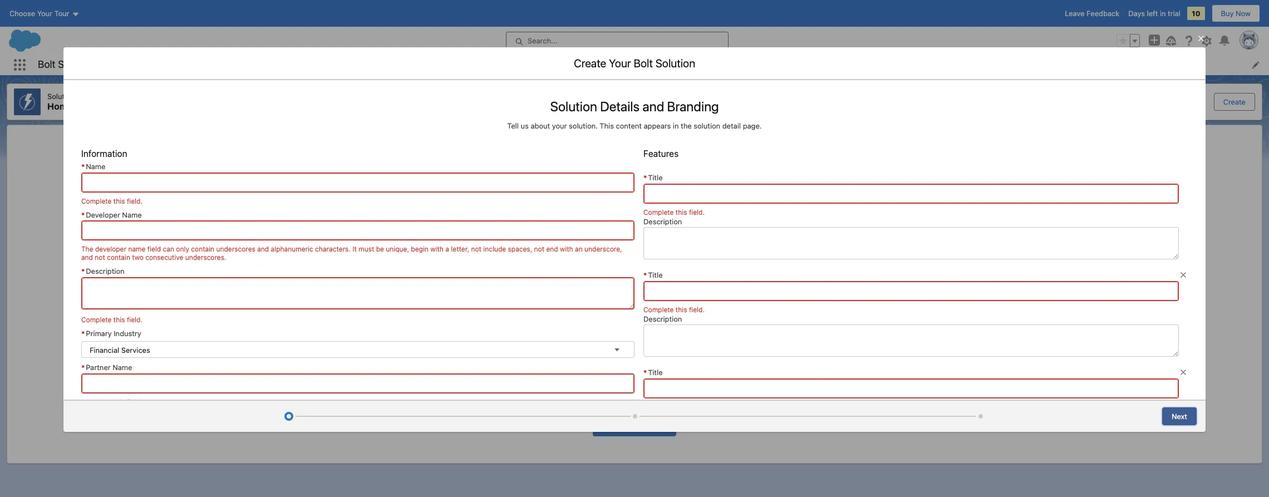 Task type: locate. For each thing, give the bounding box(es) containing it.
contain left two
[[107, 254, 130, 262]]

industry
[[114, 329, 141, 338]]

* left partner
[[81, 363, 85, 372]]

1 vertical spatial the
[[627, 423, 638, 432]]

get started with lightning bolt solutions image
[[501, 157, 769, 270]]

not
[[471, 245, 482, 254], [534, 245, 545, 254], [95, 254, 105, 262]]

1 horizontal spatial contain
[[191, 245, 215, 254]]

bolt
[[634, 57, 653, 70], [38, 59, 55, 70], [677, 297, 704, 316], [429, 330, 442, 339]]

solutions up business
[[707, 297, 770, 316]]

developer
[[95, 245, 126, 254]]

started
[[528, 297, 576, 316]]

get
[[500, 297, 525, 316]]

1 description text field from the top
[[644, 227, 1180, 260]]

apps
[[613, 365, 631, 374]]

field.
[[127, 197, 143, 205], [690, 208, 705, 216], [690, 306, 705, 314], [127, 316, 143, 324], [127, 398, 143, 406]]

an
[[575, 245, 583, 254]]

0 vertical spatial solution
[[656, 57, 696, 70]]

and right apps
[[711, 330, 724, 339]]

with up the industries in the left bottom of the page
[[579, 297, 607, 316]]

consecutive
[[145, 254, 183, 262]]

and right underscores
[[257, 245, 269, 254]]

title up lightning
[[648, 271, 663, 280]]

and up appears
[[643, 99, 665, 114]]

bolt solutions address needs of specific industries and functions with tailored apps and business processes. they include:
[[429, 330, 841, 339]]

not right letter,
[[471, 245, 482, 254]]

name right developer
[[122, 210, 142, 219]]

not right the
[[95, 254, 105, 262]]

details
[[601, 99, 640, 114]]

templates
[[650, 383, 685, 392]]

0 vertical spatial title
[[648, 173, 663, 182]]

create for create your bolt solution
[[574, 57, 607, 70]]

leave feedback
[[1066, 9, 1120, 18]]

* up lightning
[[644, 271, 647, 280]]

the left the first
[[627, 423, 638, 432]]

underscores.
[[185, 254, 226, 262]]

2 horizontal spatial not
[[534, 245, 545, 254]]

bolt up apps
[[677, 297, 704, 316]]

and
[[643, 99, 665, 114], [257, 245, 269, 254], [81, 254, 93, 262], [601, 330, 614, 339], [711, 330, 724, 339]]

days left in trial
[[1129, 9, 1181, 18]]

1 vertical spatial solution
[[551, 99, 598, 114]]

detail
[[723, 121, 741, 130]]

contain
[[191, 245, 215, 254], [107, 254, 130, 262]]

a
[[446, 245, 449, 254]]

the developer name field can only contain underscores and alphanumeric characters. it must be unique, begin with a letter, not include spaces, not end with an underscore, and not contain two consecutive underscores.
[[81, 245, 623, 262]]

* down the
[[81, 267, 85, 276]]

* down information
[[81, 162, 85, 171]]

buy
[[1222, 9, 1235, 18]]

2 vertical spatial title
[[648, 368, 663, 377]]

0 vertical spatial the
[[681, 121, 692, 130]]

solution up branding
[[656, 57, 696, 70]]

2 vertical spatial create
[[602, 423, 625, 432]]

in
[[1161, 9, 1167, 18], [673, 121, 679, 130]]

solution
[[656, 57, 696, 70], [551, 99, 598, 114]]

1 title from the top
[[648, 173, 663, 182]]

0 vertical spatial in
[[1161, 9, 1167, 18]]

* left developer
[[81, 210, 85, 219]]

two
[[132, 254, 144, 262]]

left
[[1148, 9, 1159, 18]]

title down the features
[[648, 173, 663, 182]]

group
[[1117, 34, 1141, 47]]

in right left
[[1161, 9, 1167, 18]]

with
[[431, 245, 444, 254], [560, 245, 574, 254], [579, 297, 607, 316], [649, 330, 663, 339]]

content
[[616, 121, 642, 130]]

0 horizontal spatial the
[[627, 423, 638, 432]]

address
[[477, 330, 504, 339]]

primary industry
[[86, 329, 141, 338]]

solutions up solutions home
[[58, 59, 99, 70]]

None text field
[[81, 172, 635, 193], [644, 184, 1180, 204], [81, 277, 635, 309], [81, 374, 635, 394], [644, 379, 1180, 399], [81, 172, 635, 193], [644, 184, 1180, 204], [81, 277, 635, 309], [81, 374, 635, 394], [644, 379, 1180, 399]]

1 vertical spatial in
[[673, 121, 679, 130]]

categories
[[603, 374, 639, 383]]

1 vertical spatial description text field
[[644, 325, 1180, 357]]

specific
[[538, 330, 564, 339]]

custom apps flow categories experience builder templates
[[585, 365, 685, 392]]

next button
[[1163, 408, 1198, 425]]

create your bolt solution
[[574, 57, 696, 70]]

contain right only
[[191, 245, 215, 254]]

title up 'templates'
[[648, 368, 663, 377]]

0 vertical spatial create
[[574, 57, 607, 70]]

of
[[529, 330, 536, 339]]

include:
[[815, 330, 841, 339]]

2 vertical spatial description
[[644, 314, 683, 323]]

it
[[353, 245, 357, 254]]

name
[[86, 162, 106, 171], [122, 210, 142, 219], [113, 363, 132, 372]]

financial
[[90, 346, 119, 355]]

business
[[726, 330, 755, 339]]

the
[[81, 245, 93, 254]]

custom
[[585, 365, 611, 374]]

1 vertical spatial name
[[122, 210, 142, 219]]

1 vertical spatial create
[[1224, 97, 1247, 106]]

this
[[600, 121, 614, 130]]

first
[[640, 423, 653, 432]]

None text field
[[81, 221, 635, 241], [644, 281, 1180, 301], [81, 221, 635, 241], [644, 281, 1180, 301]]

builder
[[624, 383, 648, 392]]

0 horizontal spatial contain
[[107, 254, 130, 262]]

0 vertical spatial description
[[644, 217, 683, 226]]

title
[[648, 173, 663, 182], [648, 271, 663, 280], [648, 368, 663, 377]]

title for first the description "text box" from the top of the page
[[648, 173, 663, 182]]

1 horizontal spatial in
[[1161, 9, 1167, 18]]

name for developer name
[[122, 210, 142, 219]]

2 title from the top
[[648, 271, 663, 280]]

developer
[[86, 210, 120, 219]]

1 vertical spatial title
[[648, 271, 663, 280]]

1 horizontal spatial the
[[681, 121, 692, 130]]

unique,
[[386, 245, 409, 254]]

0 horizontal spatial in
[[673, 121, 679, 130]]

the
[[681, 121, 692, 130], [627, 423, 638, 432]]

not left end
[[534, 245, 545, 254]]

solution.
[[569, 121, 598, 130]]

needs
[[506, 330, 527, 339]]

they
[[796, 330, 813, 339]]

and left developer at the left of page
[[81, 254, 93, 262]]

in right appears
[[673, 121, 679, 130]]

experience
[[585, 383, 622, 392]]

only
[[176, 245, 189, 254]]

2 vertical spatial name
[[113, 363, 132, 372]]

services
[[121, 346, 150, 355]]

the down branding
[[681, 121, 692, 130]]

home
[[47, 101, 73, 111]]

* up builder
[[644, 368, 647, 377]]

0 vertical spatial description text field
[[644, 227, 1180, 260]]

name down information
[[86, 162, 106, 171]]

1 horizontal spatial solution
[[656, 57, 696, 70]]

the inside button
[[627, 423, 638, 432]]

solutions up home
[[47, 92, 79, 101]]

create the first one button
[[593, 419, 677, 437]]

name down the "financial services"
[[113, 363, 132, 372]]

create
[[574, 57, 607, 70], [1224, 97, 1247, 106], [602, 423, 625, 432]]

description for 2nd the description "text box"
[[644, 314, 683, 323]]

solution up solution.
[[551, 99, 598, 114]]

be
[[376, 245, 384, 254]]

title for 2nd the description "text box"
[[648, 271, 663, 280]]

financial services button
[[81, 342, 635, 358]]

us
[[521, 121, 529, 130]]

Description text field
[[644, 227, 1180, 260], [644, 325, 1180, 357]]

features
[[644, 149, 679, 159]]

complete
[[81, 197, 112, 205], [644, 208, 674, 216], [644, 306, 674, 314], [81, 316, 112, 324], [81, 398, 112, 406]]



Task type: describe. For each thing, give the bounding box(es) containing it.
tell
[[508, 121, 519, 130]]

page.
[[743, 121, 762, 130]]

lightning
[[611, 297, 674, 316]]

flow
[[585, 374, 601, 383]]

bolt solutions
[[38, 59, 99, 70]]

* down the features
[[644, 173, 647, 182]]

* left primary
[[81, 329, 85, 338]]

name for partner name
[[113, 363, 132, 372]]

with left a
[[431, 245, 444, 254]]

days
[[1129, 9, 1146, 18]]

name
[[128, 245, 146, 254]]

end
[[547, 245, 558, 254]]

must
[[359, 245, 374, 254]]

buy now
[[1222, 9, 1252, 18]]

processes.
[[757, 330, 794, 339]]

with left tailored
[[649, 330, 663, 339]]

appears
[[644, 121, 671, 130]]

get started with lightning bolt solutions
[[500, 297, 770, 316]]

search...
[[528, 36, 558, 45]]

create for create the first one
[[602, 423, 625, 432]]

underscore,
[[585, 245, 623, 254]]

search... button
[[506, 32, 729, 50]]

characters.
[[315, 245, 351, 254]]

begin
[[411, 245, 429, 254]]

your
[[609, 57, 631, 70]]

0 horizontal spatial not
[[95, 254, 105, 262]]

2 description text field from the top
[[644, 325, 1180, 357]]

0 horizontal spatial solution
[[551, 99, 598, 114]]

alphanumeric
[[271, 245, 313, 254]]

letter,
[[451, 245, 470, 254]]

feedback
[[1087, 9, 1120, 18]]

underscores
[[216, 245, 256, 254]]

create for create
[[1224, 97, 1247, 106]]

description for first the description "text box" from the top of the page
[[644, 217, 683, 226]]

apps
[[693, 330, 709, 339]]

create button
[[1215, 93, 1256, 111]]

solution details and branding
[[551, 99, 719, 114]]

leave
[[1066, 9, 1085, 18]]

with left an
[[560, 245, 574, 254]]

1 horizontal spatial not
[[471, 245, 482, 254]]

3 title from the top
[[648, 368, 663, 377]]

solutions left address
[[444, 330, 475, 339]]

spaces,
[[508, 245, 533, 254]]

0 vertical spatial name
[[86, 162, 106, 171]]

developer name
[[86, 210, 142, 219]]

information
[[81, 149, 127, 159]]

lightning bolt image
[[14, 89, 41, 115]]

one
[[655, 423, 668, 432]]

bolt left address
[[429, 330, 442, 339]]

industries
[[566, 330, 599, 339]]

1 vertical spatial description
[[86, 267, 125, 276]]

tailored
[[665, 330, 691, 339]]

partner
[[86, 363, 111, 372]]

buy now button
[[1212, 4, 1261, 22]]

now
[[1237, 9, 1252, 18]]

create the first one
[[602, 423, 668, 432]]

leave feedback link
[[1066, 9, 1120, 18]]

bolt right your
[[634, 57, 653, 70]]

can
[[163, 245, 174, 254]]

branding
[[668, 99, 719, 114]]

and left functions
[[601, 330, 614, 339]]

solution
[[694, 121, 721, 130]]

about
[[531, 121, 550, 130]]

trial
[[1169, 9, 1181, 18]]

bolt up solutions home
[[38, 59, 55, 70]]

field
[[147, 245, 161, 254]]

tell us about your solution. this content appears in the solution detail page.
[[508, 121, 762, 130]]

partner name
[[86, 363, 132, 372]]

include
[[484, 245, 506, 254]]

functions
[[616, 330, 647, 339]]

solutions home
[[47, 92, 79, 111]]

financial services
[[90, 346, 150, 355]]

primary
[[86, 329, 112, 338]]

next
[[1172, 412, 1188, 421]]

10
[[1193, 9, 1201, 18]]



Task type: vqa. For each thing, say whether or not it's contained in the screenshot.


